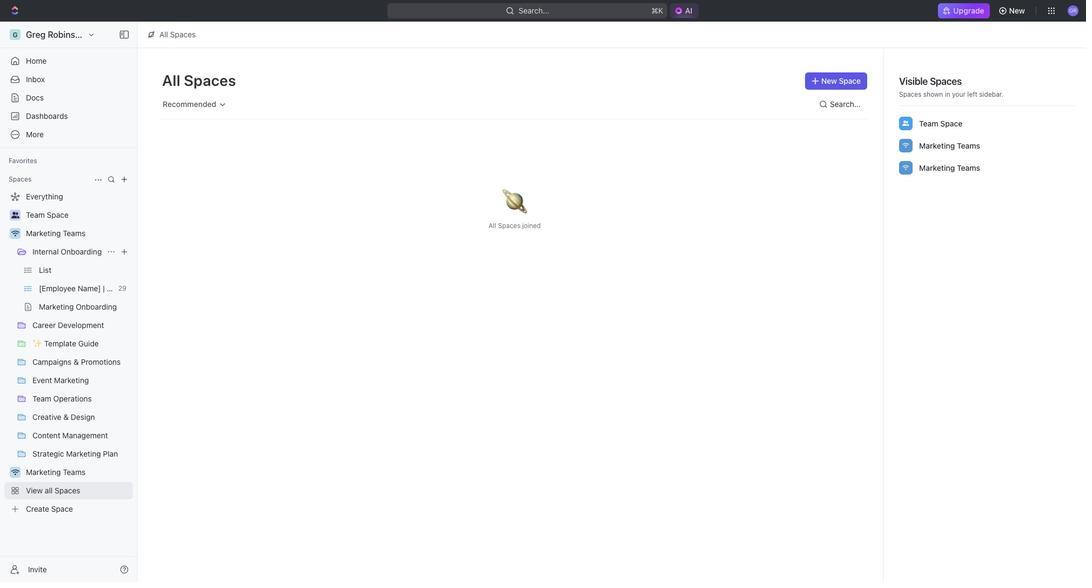 Task type: locate. For each thing, give the bounding box(es) containing it.
all spaces joined
[[489, 222, 541, 230]]

campaigns & promotions
[[32, 357, 121, 366]]

0 horizontal spatial new
[[822, 76, 837, 85]]

development
[[58, 321, 104, 330]]

0 vertical spatial &
[[74, 357, 79, 366]]

tree containing everything
[[4, 188, 170, 518]]

0 vertical spatial all spaces
[[159, 30, 196, 39]]

content
[[32, 431, 60, 440]]

0 vertical spatial wifi image
[[903, 143, 910, 148]]

user group image
[[903, 121, 910, 126], [11, 212, 19, 218]]

2 vertical spatial wifi image
[[11, 230, 19, 237]]

team operations link
[[32, 390, 131, 408]]

creative
[[32, 412, 61, 422]]

onboarding up list 'link'
[[61, 247, 102, 256]]

team down shown
[[919, 119, 939, 128]]

team space down in
[[919, 119, 963, 128]]

team for team operations 'link'
[[32, 394, 51, 403]]

gr button
[[1065, 2, 1082, 19]]

all spaces
[[159, 30, 196, 39], [162, 71, 236, 89]]

all
[[159, 30, 168, 39], [162, 71, 180, 89], [489, 222, 496, 230]]

ai
[[685, 6, 693, 15]]

0 vertical spatial marketing teams link
[[26, 225, 131, 242]]

g
[[13, 31, 18, 39]]

1 vertical spatial team space
[[26, 210, 69, 219]]

0 vertical spatial all
[[159, 30, 168, 39]]

team space inside team space link
[[26, 210, 69, 219]]

& for campaigns
[[74, 357, 79, 366]]

1 horizontal spatial team space
[[919, 119, 963, 128]]

1 horizontal spatial search...
[[830, 99, 861, 109]]

template
[[44, 339, 76, 348]]

0 vertical spatial user group image
[[903, 121, 910, 126]]

wifi image
[[903, 143, 910, 148], [903, 165, 910, 170], [11, 230, 19, 237]]

internal onboarding
[[32, 247, 102, 256]]

space
[[839, 76, 861, 85], [941, 119, 963, 128], [47, 210, 69, 219], [51, 504, 73, 514]]

& left design in the bottom of the page
[[63, 412, 69, 422]]

marketing inside 'link'
[[66, 449, 101, 458]]

team down 'event'
[[32, 394, 51, 403]]

space inside button
[[839, 76, 861, 85]]

internal
[[32, 247, 59, 256]]

upgrade
[[954, 6, 985, 15]]

space up search... button on the top right of the page
[[839, 76, 861, 85]]

content management link
[[32, 427, 131, 444]]

1 horizontal spatial &
[[74, 357, 79, 366]]

onboarding right |
[[107, 284, 148, 293]]

0 vertical spatial search...
[[519, 6, 549, 15]]

team down everything
[[26, 210, 45, 219]]

onboarding down the name]
[[76, 302, 117, 311]]

view all spaces link
[[4, 482, 129, 499]]

design
[[71, 412, 95, 422]]

marketing
[[919, 141, 955, 150], [919, 163, 955, 172], [26, 229, 61, 238], [39, 302, 74, 311], [54, 376, 89, 385], [66, 449, 101, 458], [26, 468, 61, 477]]

create space link
[[4, 501, 131, 518]]

1 vertical spatial search...
[[830, 99, 861, 109]]

strategic marketing plan link
[[32, 445, 131, 463]]

all left 'joined' on the top
[[489, 222, 496, 230]]

guide
[[78, 339, 99, 348]]

team
[[919, 119, 939, 128], [26, 210, 45, 219], [32, 394, 51, 403]]

✨ template guide link
[[32, 335, 131, 352]]

1 horizontal spatial new
[[1010, 6, 1025, 15]]

1 vertical spatial &
[[63, 412, 69, 422]]

search...
[[519, 6, 549, 15], [830, 99, 861, 109]]

new up search... button on the top right of the page
[[822, 76, 837, 85]]

new for new
[[1010, 6, 1025, 15]]

home link
[[4, 52, 133, 70]]

onboarding for marketing onboarding
[[76, 302, 117, 311]]

new button
[[994, 2, 1032, 19]]

joined
[[522, 222, 541, 230]]

marketing teams link down strategic marketing plan 'link' at bottom left
[[26, 464, 131, 481]]

creative & design
[[32, 412, 95, 422]]

|
[[103, 284, 105, 293]]

list
[[39, 265, 51, 275]]

favorites button
[[4, 155, 41, 168]]

gr
[[1070, 7, 1077, 14]]

0 horizontal spatial &
[[63, 412, 69, 422]]

tree
[[4, 188, 170, 518]]

marketing teams link
[[26, 225, 131, 242], [26, 464, 131, 481]]

marketing teams
[[919, 141, 981, 150], [919, 163, 981, 172], [26, 229, 86, 238], [26, 468, 86, 477]]

0 horizontal spatial team space
[[26, 210, 69, 219]]

team space
[[919, 119, 963, 128], [26, 210, 69, 219]]

new
[[1010, 6, 1025, 15], [822, 76, 837, 85]]

1 vertical spatial user group image
[[11, 212, 19, 218]]

spaces
[[170, 30, 196, 39], [184, 71, 236, 89], [930, 76, 962, 87], [899, 90, 922, 98], [9, 175, 32, 183], [498, 222, 521, 230], [55, 486, 80, 495]]

0 vertical spatial onboarding
[[61, 247, 102, 256]]

more button
[[4, 126, 133, 143]]

1 vertical spatial team
[[26, 210, 45, 219]]

[employee name] | onboarding tasks
[[39, 284, 170, 293]]

marketing teams link down team space link
[[26, 225, 131, 242]]

everything
[[26, 192, 63, 201]]

1 vertical spatial new
[[822, 76, 837, 85]]

strategic
[[32, 449, 64, 458]]

teams
[[957, 141, 981, 150], [957, 163, 981, 172], [63, 229, 86, 238], [63, 468, 86, 477]]

2 vertical spatial onboarding
[[76, 302, 117, 311]]

team for team space link
[[26, 210, 45, 219]]

greg robinson's workspace
[[26, 30, 139, 39]]

shown
[[924, 90, 943, 98]]

1 vertical spatial wifi image
[[903, 165, 910, 170]]

2 marketing teams link from the top
[[26, 464, 131, 481]]

team inside team space link
[[26, 210, 45, 219]]

inbox
[[26, 75, 45, 84]]

all right workspace
[[159, 30, 168, 39]]

0 vertical spatial new
[[1010, 6, 1025, 15]]

marketing onboarding link
[[39, 298, 131, 316]]

& down the ✨ template guide link
[[74, 357, 79, 366]]

new inside button
[[822, 76, 837, 85]]

internal onboarding link
[[32, 243, 103, 261]]

upgrade link
[[939, 3, 990, 18]]

0 horizontal spatial search...
[[519, 6, 549, 15]]

&
[[74, 357, 79, 366], [63, 412, 69, 422]]

create space
[[26, 504, 73, 514]]

onboarding for internal onboarding
[[61, 247, 102, 256]]

new right upgrade
[[1010, 6, 1025, 15]]

in
[[945, 90, 951, 98]]

left
[[968, 90, 978, 98]]

all up recommended at the top
[[162, 71, 180, 89]]

29
[[118, 284, 126, 292]]

⌘k
[[651, 6, 663, 15]]

new inside button
[[1010, 6, 1025, 15]]

onboarding
[[61, 247, 102, 256], [107, 284, 148, 293], [76, 302, 117, 311]]

team space down everything
[[26, 210, 69, 219]]

0 horizontal spatial user group image
[[11, 212, 19, 218]]

2 vertical spatial team
[[32, 394, 51, 403]]

team inside team operations 'link'
[[32, 394, 51, 403]]

1 vertical spatial marketing teams link
[[26, 464, 131, 481]]

1 marketing teams link from the top
[[26, 225, 131, 242]]



Task type: describe. For each thing, give the bounding box(es) containing it.
operations
[[53, 394, 92, 403]]

search... button
[[815, 96, 868, 113]]

new space button
[[805, 72, 868, 90]]

visible
[[899, 76, 928, 87]]

dashboards link
[[4, 108, 133, 125]]

more
[[26, 130, 44, 139]]

sidebar navigation
[[0, 22, 170, 582]]

event
[[32, 376, 52, 385]]

[employee name] | onboarding tasks link
[[39, 280, 170, 297]]

recommended button
[[158, 95, 232, 114]]

favorites
[[9, 157, 37, 165]]

campaigns & promotions link
[[32, 354, 131, 371]]

create
[[26, 504, 49, 514]]

event marketing
[[32, 376, 89, 385]]

view all spaces
[[26, 486, 80, 495]]

wifi image inside sidebar navigation
[[11, 230, 19, 237]]

list link
[[39, 262, 131, 279]]

✨ template guide
[[32, 339, 99, 348]]

career development
[[32, 321, 104, 330]]

creative & design link
[[32, 409, 131, 426]]

sidebar.
[[980, 90, 1004, 98]]

promotions
[[81, 357, 121, 366]]

1 vertical spatial all spaces
[[162, 71, 236, 89]]

marketing onboarding
[[39, 302, 117, 311]]

docs
[[26, 93, 44, 102]]

ai button
[[670, 3, 699, 18]]

space down everything link
[[47, 210, 69, 219]]

wifi image
[[11, 469, 19, 476]]

marketing teams link for wifi image
[[26, 464, 131, 481]]

everything link
[[4, 188, 131, 205]]

plan
[[103, 449, 118, 458]]

[employee
[[39, 284, 76, 293]]

& for creative
[[63, 412, 69, 422]]

tree inside sidebar navigation
[[4, 188, 170, 518]]

all
[[45, 486, 53, 495]]

space down in
[[941, 119, 963, 128]]

1 vertical spatial onboarding
[[107, 284, 148, 293]]

inbox link
[[4, 71, 133, 88]]

campaigns
[[32, 357, 72, 366]]

management
[[62, 431, 108, 440]]

visible spaces spaces shown in your left sidebar.
[[899, 76, 1004, 98]]

greg
[[26, 30, 46, 39]]

robinson's
[[48, 30, 92, 39]]

strategic marketing plan
[[32, 449, 118, 458]]

career development link
[[32, 317, 131, 334]]

0 vertical spatial team
[[919, 119, 939, 128]]

new space
[[822, 76, 861, 85]]

workspace
[[94, 30, 139, 39]]

new for new space
[[822, 76, 837, 85]]

space down view all spaces link
[[51, 504, 73, 514]]

tasks
[[150, 284, 170, 293]]

home
[[26, 56, 47, 65]]

✨
[[32, 339, 42, 348]]

team operations
[[32, 394, 92, 403]]

invite
[[28, 565, 47, 574]]

dashboards
[[26, 111, 68, 121]]

view
[[26, 486, 43, 495]]

search... inside button
[[830, 99, 861, 109]]

0 vertical spatial team space
[[919, 119, 963, 128]]

recommended
[[163, 99, 216, 109]]

greg robinson's workspace, , element
[[10, 29, 21, 40]]

marketing teams link for wifi icon inside sidebar navigation
[[26, 225, 131, 242]]

1 vertical spatial all
[[162, 71, 180, 89]]

team space link
[[26, 206, 131, 224]]

content management
[[32, 431, 108, 440]]

docs link
[[4, 89, 133, 106]]

your
[[952, 90, 966, 98]]

career
[[32, 321, 56, 330]]

2 vertical spatial all
[[489, 222, 496, 230]]

1 horizontal spatial user group image
[[903, 121, 910, 126]]

name]
[[78, 284, 101, 293]]

event marketing link
[[32, 372, 131, 389]]



Task type: vqa. For each thing, say whether or not it's contained in the screenshot.
Bob's Workspace, , element
no



